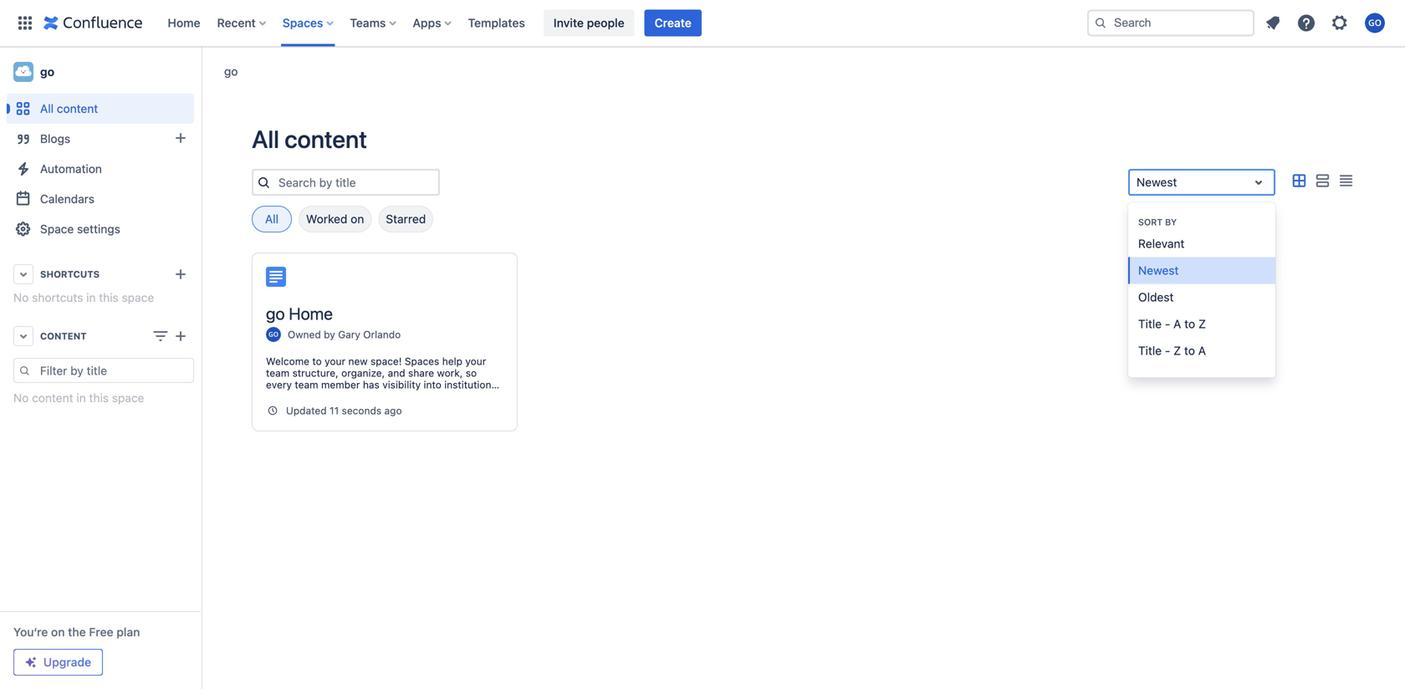 Task type: describe. For each thing, give the bounding box(es) containing it.
space element
[[0, 47, 201, 689]]

1 vertical spatial newest
[[1139, 264, 1179, 277]]

home link
[[163, 10, 205, 36]]

space for no shortcuts in this space
[[122, 291, 154, 305]]

notification icon image
[[1263, 13, 1283, 33]]

go inside space element
[[40, 65, 54, 79]]

title for title - z to a
[[1139, 344, 1162, 358]]

automation
[[40, 162, 102, 176]]

shortcuts
[[32, 291, 83, 305]]

content region
[[7, 358, 194, 407]]

upgrade
[[43, 655, 91, 669]]

sort
[[1139, 217, 1163, 227]]

people
[[587, 16, 625, 30]]

gary orlando link
[[338, 329, 401, 340]]

calendars
[[40, 192, 94, 206]]

shortcuts button
[[7, 259, 194, 289]]

content inside region
[[32, 391, 73, 405]]

plan
[[117, 625, 140, 639]]

owned
[[288, 329, 321, 340]]

updated
[[286, 405, 327, 417]]

title - a to z
[[1139, 317, 1206, 331]]

content button
[[7, 321, 194, 351]]

no shortcuts in this space
[[13, 291, 154, 305]]

recent
[[217, 16, 256, 30]]

create
[[655, 16, 692, 30]]

create a page image
[[171, 326, 191, 346]]

worked
[[306, 212, 348, 226]]

shortcuts
[[40, 269, 100, 280]]

by for sort
[[1165, 217, 1177, 227]]

profile picture image
[[266, 327, 281, 342]]

in for shortcuts
[[86, 291, 96, 305]]

1 vertical spatial a
[[1199, 344, 1206, 358]]

invite people button
[[544, 10, 635, 36]]

open image
[[1249, 172, 1269, 192]]

no for no shortcuts in this space
[[13, 291, 29, 305]]

all content link
[[7, 94, 194, 124]]

0 horizontal spatial a
[[1174, 317, 1182, 331]]

gary
[[338, 329, 361, 340]]

worked on button
[[299, 206, 372, 233]]

0 vertical spatial newest
[[1137, 175, 1177, 189]]

all button
[[252, 206, 292, 233]]

add shortcut image
[[171, 264, 191, 284]]

settings
[[77, 222, 120, 236]]

no content in this space
[[13, 391, 144, 405]]

Search by title field
[[274, 171, 438, 194]]

upgrade button
[[14, 650, 102, 675]]

sort by
[[1139, 217, 1177, 227]]

calendars link
[[7, 184, 194, 214]]

global element
[[10, 0, 1084, 46]]

oldest
[[1139, 290, 1174, 304]]

change view image
[[151, 326, 171, 346]]

teams button
[[345, 10, 403, 36]]

Search field
[[1088, 10, 1255, 36]]

templates link
[[463, 10, 530, 36]]

list image
[[1313, 171, 1333, 191]]

create a blog image
[[171, 128, 191, 148]]

0 vertical spatial content
[[57, 102, 98, 115]]

11
[[330, 405, 339, 417]]

compact list image
[[1336, 171, 1356, 191]]

no for no content in this space
[[13, 391, 29, 405]]

space settings
[[40, 222, 120, 236]]

- for z
[[1165, 344, 1171, 358]]

content
[[40, 331, 87, 342]]

apps
[[413, 16, 441, 30]]

cards image
[[1289, 171, 1309, 191]]

page image
[[266, 267, 286, 287]]

0 horizontal spatial z
[[1174, 344, 1181, 358]]

1 vertical spatial content
[[285, 125, 367, 153]]

the
[[68, 625, 86, 639]]

this for content
[[89, 391, 109, 405]]

blogs link
[[7, 124, 194, 154]]

you're
[[13, 625, 48, 639]]

1 vertical spatial all content
[[252, 125, 367, 153]]

space settings link
[[7, 214, 194, 244]]

premium image
[[24, 656, 38, 669]]



Task type: vqa. For each thing, say whether or not it's contained in the screenshot.
the topmost -
yes



Task type: locate. For each thing, give the bounding box(es) containing it.
0 vertical spatial all
[[40, 102, 54, 115]]

all content up blogs on the left top of page
[[40, 102, 98, 115]]

go up profile picture
[[266, 304, 285, 323]]

2 no from the top
[[13, 391, 29, 405]]

1 vertical spatial no
[[13, 391, 29, 405]]

0 horizontal spatial in
[[76, 391, 86, 405]]

1 horizontal spatial go link
[[224, 63, 238, 80]]

-
[[1165, 317, 1171, 331], [1165, 344, 1171, 358]]

0 horizontal spatial go link
[[7, 55, 194, 89]]

z down title - a to z
[[1174, 344, 1181, 358]]

space down 'filter by title' 'field'
[[112, 391, 144, 405]]

all left worked
[[265, 212, 279, 226]]

2 vertical spatial content
[[32, 391, 73, 405]]

all content inside space element
[[40, 102, 98, 115]]

on for worked
[[351, 212, 364, 226]]

this
[[99, 291, 119, 305], [89, 391, 109, 405]]

0 vertical spatial on
[[351, 212, 364, 226]]

1 vertical spatial to
[[1185, 344, 1195, 358]]

banner containing home
[[0, 0, 1405, 47]]

1 horizontal spatial home
[[289, 304, 333, 323]]

go
[[224, 64, 238, 78], [40, 65, 54, 79], [266, 304, 285, 323]]

to for a
[[1185, 317, 1196, 331]]

content
[[57, 102, 98, 115], [285, 125, 367, 153], [32, 391, 73, 405]]

0 vertical spatial no
[[13, 291, 29, 305]]

1 vertical spatial on
[[51, 625, 65, 639]]

recent button
[[212, 10, 273, 36]]

0 vertical spatial title
[[1139, 317, 1162, 331]]

0 horizontal spatial on
[[51, 625, 65, 639]]

by left gary
[[324, 329, 335, 340]]

space for no content in this space
[[112, 391, 144, 405]]

all inside 'button'
[[265, 212, 279, 226]]

banner
[[0, 0, 1405, 47]]

on
[[351, 212, 364, 226], [51, 625, 65, 639]]

space
[[122, 291, 154, 305], [112, 391, 144, 405]]

relevant
[[1139, 237, 1185, 251]]

0 vertical spatial home
[[168, 16, 200, 30]]

by
[[1165, 217, 1177, 227], [324, 329, 335, 340]]

1 vertical spatial title
[[1139, 344, 1162, 358]]

to
[[1185, 317, 1196, 331], [1185, 344, 1195, 358]]

1 horizontal spatial on
[[351, 212, 364, 226]]

to down title - a to z
[[1185, 344, 1195, 358]]

updated 11 seconds ago
[[286, 405, 402, 417]]

0 vertical spatial z
[[1199, 317, 1206, 331]]

0 horizontal spatial go
[[40, 65, 54, 79]]

- down title - a to z
[[1165, 344, 1171, 358]]

title down oldest at the right top of page
[[1139, 317, 1162, 331]]

starred button
[[378, 206, 434, 233]]

0 vertical spatial by
[[1165, 217, 1177, 227]]

0 vertical spatial a
[[1174, 317, 1182, 331]]

Filter by title field
[[35, 359, 193, 382]]

2 - from the top
[[1165, 344, 1171, 358]]

in for content
[[76, 391, 86, 405]]

go right collapse sidebar 'image'
[[224, 64, 238, 78]]

2 vertical spatial all
[[265, 212, 279, 226]]

home up collapse sidebar 'image'
[[168, 16, 200, 30]]

invite
[[554, 16, 584, 30]]

this down shortcuts dropdown button
[[99, 291, 119, 305]]

you're on the free plan
[[13, 625, 140, 639]]

0 horizontal spatial all content
[[40, 102, 98, 115]]

title for title - a to z
[[1139, 317, 1162, 331]]

to for z
[[1185, 344, 1195, 358]]

apps button
[[408, 10, 458, 36]]

content up blogs on the left top of page
[[57, 102, 98, 115]]

1 vertical spatial home
[[289, 304, 333, 323]]

title down title - a to z
[[1139, 344, 1162, 358]]

by for owned
[[324, 329, 335, 340]]

go link right collapse sidebar 'image'
[[224, 63, 238, 80]]

1 title from the top
[[1139, 317, 1162, 331]]

create link
[[645, 10, 702, 36]]

free
[[89, 625, 113, 639]]

in down shortcuts dropdown button
[[86, 291, 96, 305]]

content up search by title field
[[285, 125, 367, 153]]

to up title - z to a
[[1185, 317, 1196, 331]]

confluence image
[[44, 13, 143, 33], [44, 13, 143, 33]]

1 vertical spatial all
[[252, 125, 279, 153]]

teams
[[350, 16, 386, 30]]

home inside home link
[[168, 16, 200, 30]]

0 horizontal spatial home
[[168, 16, 200, 30]]

seconds
[[342, 405, 382, 417]]

title
[[1139, 317, 1162, 331], [1139, 344, 1162, 358]]

a up title - z to a
[[1174, 317, 1182, 331]]

ago
[[384, 405, 402, 417]]

this inside content region
[[89, 391, 109, 405]]

0 vertical spatial space
[[122, 291, 154, 305]]

on for you're
[[51, 625, 65, 639]]

0 vertical spatial in
[[86, 291, 96, 305]]

1 horizontal spatial in
[[86, 291, 96, 305]]

help icon image
[[1297, 13, 1317, 33]]

0 vertical spatial -
[[1165, 317, 1171, 331]]

0 vertical spatial to
[[1185, 317, 1196, 331]]

all content up search by title field
[[252, 125, 367, 153]]

1 vertical spatial in
[[76, 391, 86, 405]]

starred
[[386, 212, 426, 226]]

1 vertical spatial -
[[1165, 344, 1171, 358]]

on inside space element
[[51, 625, 65, 639]]

1 vertical spatial by
[[324, 329, 335, 340]]

no
[[13, 291, 29, 305], [13, 391, 29, 405]]

automation link
[[7, 154, 194, 184]]

your profile and preferences image
[[1365, 13, 1385, 33]]

title - z to a
[[1139, 344, 1206, 358]]

owned by gary orlando
[[288, 329, 401, 340]]

z
[[1199, 317, 1206, 331], [1174, 344, 1181, 358]]

2 horizontal spatial go
[[266, 304, 285, 323]]

templates
[[468, 16, 525, 30]]

this down 'filter by title' 'field'
[[89, 391, 109, 405]]

blogs
[[40, 132, 70, 146]]

0 vertical spatial this
[[99, 291, 119, 305]]

worked on
[[306, 212, 364, 226]]

on right worked
[[351, 212, 364, 226]]

home up owned
[[289, 304, 333, 323]]

in inside content region
[[76, 391, 86, 405]]

1 horizontal spatial z
[[1199, 317, 1206, 331]]

1 horizontal spatial go
[[224, 64, 238, 78]]

settings icon image
[[1330, 13, 1350, 33]]

all content
[[40, 102, 98, 115], [252, 125, 367, 153]]

collapse sidebar image
[[182, 55, 219, 89]]

1 horizontal spatial a
[[1199, 344, 1206, 358]]

this for shortcuts
[[99, 291, 119, 305]]

1 vertical spatial this
[[89, 391, 109, 405]]

go link up all content link
[[7, 55, 194, 89]]

home
[[168, 16, 200, 30], [289, 304, 333, 323]]

z up title - z to a
[[1199, 317, 1206, 331]]

go link
[[7, 55, 194, 89], [224, 63, 238, 80]]

all up blogs on the left top of page
[[40, 102, 54, 115]]

on inside button
[[351, 212, 364, 226]]

1 vertical spatial z
[[1174, 344, 1181, 358]]

a
[[1174, 317, 1182, 331], [1199, 344, 1206, 358]]

space
[[40, 222, 74, 236]]

newest up sort by
[[1137, 175, 1177, 189]]

newest up oldest at the right top of page
[[1139, 264, 1179, 277]]

spaces
[[283, 16, 323, 30]]

2 title from the top
[[1139, 344, 1162, 358]]

orlando
[[363, 329, 401, 340]]

a down title - a to z
[[1199, 344, 1206, 358]]

on left the
[[51, 625, 65, 639]]

all
[[40, 102, 54, 115], [252, 125, 279, 153], [265, 212, 279, 226]]

all up all 'button'
[[252, 125, 279, 153]]

spaces button
[[278, 10, 340, 36]]

space inside content region
[[112, 391, 144, 405]]

go up all content link
[[40, 65, 54, 79]]

in down 'filter by title' 'field'
[[76, 391, 86, 405]]

go home
[[266, 304, 333, 323]]

1 - from the top
[[1165, 317, 1171, 331]]

1 horizontal spatial by
[[1165, 217, 1177, 227]]

space down shortcuts dropdown button
[[122, 291, 154, 305]]

newest
[[1137, 175, 1177, 189], [1139, 264, 1179, 277]]

content down content on the top left of page
[[32, 391, 73, 405]]

no inside content region
[[13, 391, 29, 405]]

- for a
[[1165, 317, 1171, 331]]

by right sort
[[1165, 217, 1177, 227]]

invite people
[[554, 16, 625, 30]]

None text field
[[1137, 174, 1140, 191]]

search image
[[1094, 16, 1108, 30]]

- up title - z to a
[[1165, 317, 1171, 331]]

all inside space element
[[40, 102, 54, 115]]

1 vertical spatial space
[[112, 391, 144, 405]]

0 horizontal spatial by
[[324, 329, 335, 340]]

in
[[86, 291, 96, 305], [76, 391, 86, 405]]

appswitcher icon image
[[15, 13, 35, 33]]

1 horizontal spatial all content
[[252, 125, 367, 153]]

0 vertical spatial all content
[[40, 102, 98, 115]]

1 no from the top
[[13, 291, 29, 305]]



